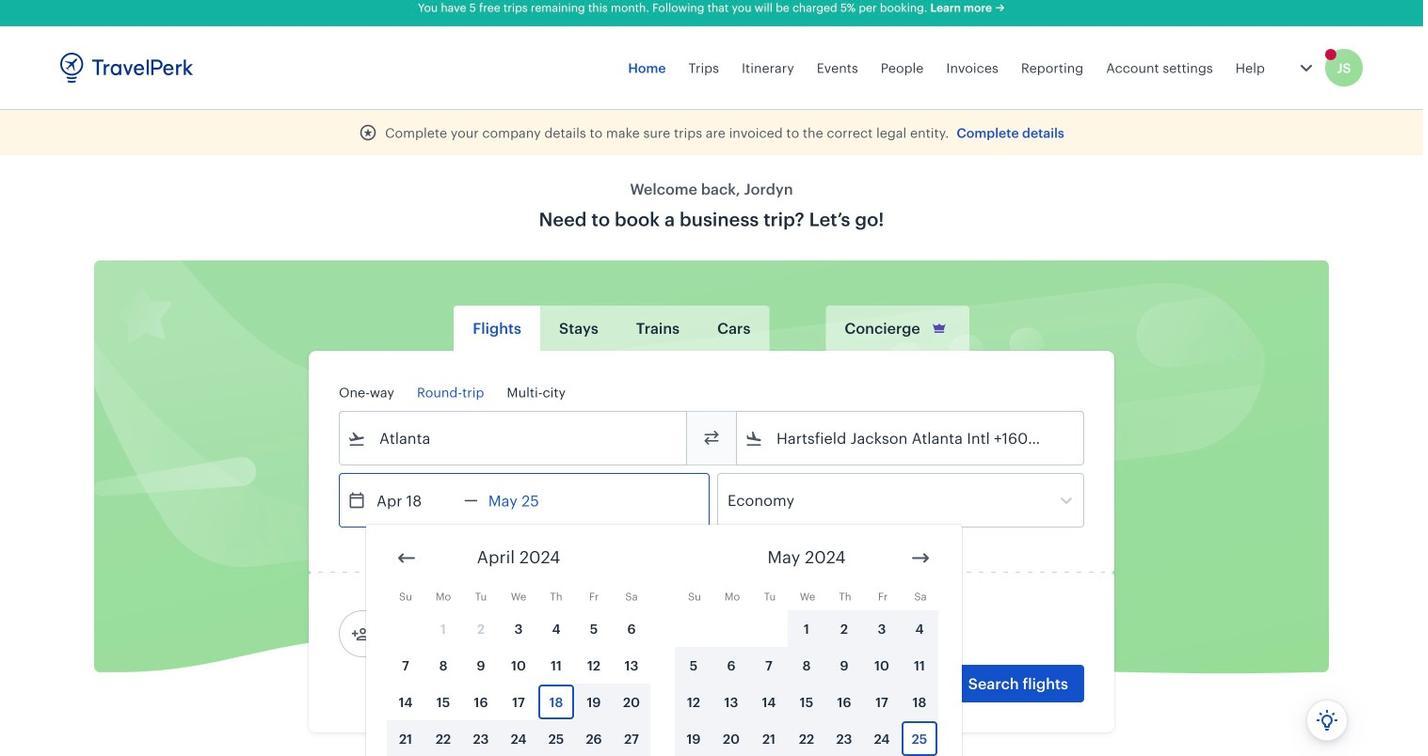 Task type: describe. For each thing, give the bounding box(es) containing it.
move backward to switch to the previous month. image
[[395, 547, 418, 570]]

Depart text field
[[366, 474, 464, 527]]



Task type: locate. For each thing, give the bounding box(es) containing it.
Return text field
[[478, 474, 576, 527]]

From search field
[[366, 424, 662, 454]]

To search field
[[763, 424, 1059, 454]]

Add first traveler search field
[[370, 619, 566, 649]]

move forward to switch to the next month. image
[[909, 547, 932, 570]]

calendar application
[[366, 525, 1423, 757]]



